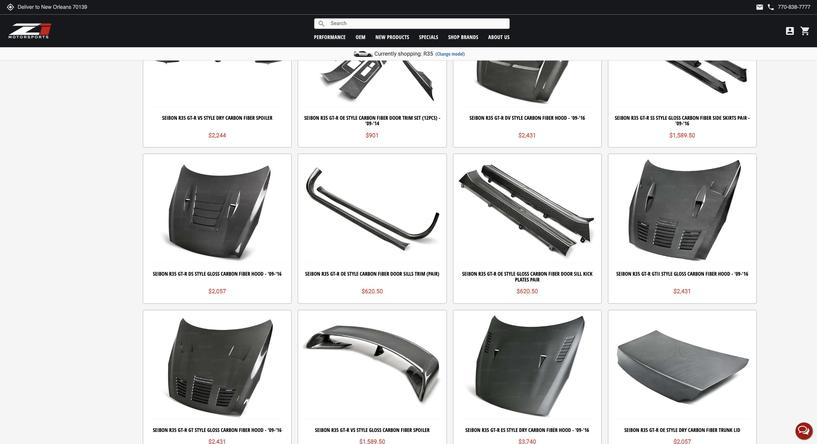 Task type: vqa. For each thing, say whether or not it's contained in the screenshot.
Dry
yes



Task type: describe. For each thing, give the bounding box(es) containing it.
us
[[504, 33, 510, 41]]

fiber for seibon r35 gt-r gtii style gloss carbon fiber hood - '09-'16
[[706, 271, 717, 278]]

carbon for seibon r35 gt-r gt style gloss carbon fiber hood - '09-'16
[[221, 427, 238, 434]]

gt- for seibon r35 gt-r oe style dry carbon fiber trunk lid
[[649, 427, 656, 434]]

style for seibon r35 gt-r gtii style gloss carbon fiber hood - '09-'16
[[661, 271, 673, 278]]

'16 for seibon r35 gt-r ds style gloss carbon fiber hood - '09-'16
[[275, 271, 282, 278]]

brands
[[461, 33, 478, 41]]

seibon r35 gt-r gt style gloss carbon fiber hood - '09-'16
[[153, 427, 282, 434]]

seibon for seibon r35 gt-r oe style dry carbon fiber trunk lid
[[624, 427, 639, 434]]

vs for gloss
[[350, 427, 355, 434]]

gloss for oe
[[517, 271, 529, 278]]

(change model) link
[[435, 51, 465, 57]]

seibon for seibon r35 gt-r ss style gloss carbon fiber side skirts pair - '09-'16
[[615, 114, 630, 122]]

r35 for seibon r35 gt-r gt style gloss carbon fiber hood - '09-'16
[[169, 427, 177, 434]]

r35 for seibon r35 gt-r oe style gloss carbon fiber door sill kick plates pair
[[478, 271, 486, 278]]

new products
[[375, 33, 409, 41]]

r35 for seibon r35 gt-r vs style dry carbon fiber spoiler
[[178, 114, 186, 122]]

seibon for seibon r35 gt-r vs style dry carbon fiber spoiler
[[162, 114, 177, 122]]

fiber for seibon r35 gt-r oe style gloss carbon fiber door sill kick plates pair
[[548, 271, 560, 278]]

carbon for seibon r35 gt-r oe style dry carbon fiber trunk lid
[[688, 427, 705, 434]]

r for seibon r35 gt-r ss style gloss carbon fiber side skirts pair - '09-'16
[[646, 114, 649, 122]]

style for seibon r35 gt-r oe style gloss carbon fiber door sill kick plates pair
[[504, 271, 515, 278]]

ds
[[188, 271, 193, 278]]

oe for seibon r35 gt-r oe style gloss carbon fiber door sill kick plates pair
[[498, 271, 503, 278]]

trim inside seibon r35 gt-r oe style carbon fiber door trim set (12pcs) - '09-'14
[[402, 114, 413, 122]]

$1,589.50
[[669, 132, 695, 139]]

fiber inside seibon r35 gt-r oe style carbon fiber door trim set (12pcs) - '09-'14
[[377, 114, 388, 122]]

seibon r35 gt-r oe style gloss carbon fiber door sill kick plates pair
[[462, 271, 592, 284]]

specials
[[419, 33, 438, 41]]

account_box link
[[783, 26, 797, 36]]

gt- for seibon r35 gt-r ss style gloss carbon fiber side skirts pair - '09-'16
[[640, 114, 646, 122]]

r for seibon r35 gt-r oe style dry carbon fiber trunk lid
[[656, 427, 658, 434]]

about us
[[488, 33, 510, 41]]

dry for vs
[[216, 114, 224, 122]]

dry for es
[[519, 427, 527, 434]]

performance link
[[314, 33, 346, 41]]

gloss for gt
[[207, 427, 220, 434]]

seibon r35 gt-r ss style gloss carbon fiber side skirts pair - '09-'16
[[615, 114, 750, 127]]

seibon for seibon r35 gt-r vs style gloss carbon fiber spoiler
[[315, 427, 330, 434]]

carbon for seibon r35 gt-r ds style gloss carbon fiber hood - '09-'16
[[221, 271, 238, 278]]

es
[[501, 427, 505, 434]]

$901
[[366, 132, 379, 139]]

phone link
[[767, 3, 810, 11]]

style for seibon r35 gt-r es style dry carbon fiber hood - '09-'16
[[507, 427, 518, 434]]

mail link
[[756, 3, 764, 11]]

gt
[[188, 427, 193, 434]]

gloss for ds
[[207, 271, 220, 278]]

model)
[[452, 51, 465, 57]]

Search search field
[[325, 19, 509, 29]]

seibon r35 gt-r ds style gloss carbon fiber hood - '09-'16
[[153, 271, 282, 278]]

shop brands
[[448, 33, 478, 41]]

carbon for seibon r35 gt-r vs style gloss carbon fiber spoiler
[[383, 427, 399, 434]]

$2,244
[[208, 132, 226, 139]]

r35 for seibon r35 gt-r es style dry carbon fiber hood - '09-'16
[[482, 427, 489, 434]]

style for seibon r35 gt-r ss style gloss carbon fiber side skirts pair - '09-'16
[[656, 114, 667, 122]]

specials link
[[419, 33, 438, 41]]

gt- for seibon r35 gt-r oe style carbon fiber door sills trim (pair)
[[330, 271, 337, 278]]

r for seibon r35 gt-r gtii style gloss carbon fiber hood - '09-'16
[[648, 271, 651, 278]]

hood for seibon r35 gt-r ds style gloss carbon fiber hood - '09-'16
[[251, 271, 263, 278]]

r for seibon r35 gt-r dv style carbon fiber hood - '09-'16
[[501, 114, 504, 122]]

r35 for seibon r35 gt-r oe style carbon fiber door sills trim (pair)
[[321, 271, 329, 278]]

style for seibon r35 gt-r gt style gloss carbon fiber hood - '09-'16
[[195, 427, 206, 434]]

new
[[375, 33, 386, 41]]

pair inside seibon r35 gt-r ss style gloss carbon fiber side skirts pair - '09-'16
[[737, 114, 747, 122]]

mail
[[756, 3, 764, 11]]

fiber for seibon r35 gt-r ds style gloss carbon fiber hood - '09-'16
[[239, 271, 250, 278]]

currently shopping: r35 (change model)
[[374, 51, 465, 57]]

hood for seibon r35 gt-r es style dry carbon fiber hood - '09-'16
[[559, 427, 571, 434]]

style for seibon r35 gt-r dv style carbon fiber hood - '09-'16
[[512, 114, 523, 122]]

$2,057
[[208, 288, 226, 295]]

search
[[318, 20, 325, 28]]

carbon for seibon r35 gt-r es style dry carbon fiber hood - '09-'16
[[528, 427, 545, 434]]

about
[[488, 33, 503, 41]]

oe for seibon r35 gt-r oe style dry carbon fiber trunk lid
[[660, 427, 665, 434]]

$2,431 for carbon
[[518, 132, 536, 139]]

seibon r35 gt-r gtii style gloss carbon fiber hood - '09-'16
[[616, 271, 748, 278]]

my_location
[[7, 3, 14, 11]]

side
[[713, 114, 721, 122]]

gt- for seibon r35 gt-r es style dry carbon fiber hood - '09-'16
[[490, 427, 497, 434]]

1 vertical spatial trim
[[415, 271, 425, 278]]

'09- inside seibon r35 gt-r oe style carbon fiber door trim set (12pcs) - '09-'14
[[365, 120, 373, 127]]

r for seibon r35 gt-r oe style carbon fiber door sills trim (pair)
[[337, 271, 339, 278]]

hood for seibon r35 gt-r gt style gloss carbon fiber hood - '09-'16
[[251, 427, 264, 434]]

lid
[[734, 427, 740, 434]]

seibon for seibon r35 gt-r oe style carbon fiber door sills trim (pair)
[[305, 271, 320, 278]]

dv
[[505, 114, 511, 122]]

seibon r35 gt-r oe style carbon fiber door trim set (12pcs) - '09-'14
[[304, 114, 440, 127]]

shop brands link
[[448, 33, 478, 41]]

r for seibon r35 gt-r oe style gloss carbon fiber door sill kick plates pair
[[494, 271, 496, 278]]

style for seibon r35 gt-r vs style gloss carbon fiber spoiler
[[357, 427, 368, 434]]

sill
[[574, 271, 582, 278]]

'16 inside seibon r35 gt-r ss style gloss carbon fiber side skirts pair - '09-'16
[[683, 120, 689, 127]]

r for seibon r35 gt-r ds style gloss carbon fiber hood - '09-'16
[[184, 271, 187, 278]]

seibon for seibon r35 gt-r gt style gloss carbon fiber hood - '09-'16
[[153, 427, 168, 434]]

'16 for seibon r35 gt-r gtii style gloss carbon fiber hood - '09-'16
[[742, 271, 748, 278]]

oem
[[356, 33, 366, 41]]

currently
[[374, 51, 397, 57]]



Task type: locate. For each thing, give the bounding box(es) containing it.
r35 for seibon r35 gt-r ss style gloss carbon fiber side skirts pair - '09-'16
[[631, 114, 639, 122]]

gt- for seibon r35 gt-r dv style carbon fiber hood - '09-'16
[[494, 114, 501, 122]]

style for seibon r35 gt-r oe style carbon fiber door sills trim (pair)
[[347, 271, 358, 278]]

hood
[[555, 114, 567, 122], [251, 271, 263, 278], [718, 271, 730, 278], [251, 427, 264, 434], [559, 427, 571, 434]]

r inside seibon r35 gt-r ss style gloss carbon fiber side skirts pair - '09-'16
[[646, 114, 649, 122]]

carbon for seibon r35 gt-r gtii style gloss carbon fiber hood - '09-'16
[[687, 271, 704, 278]]

z1 motorsports logo image
[[8, 23, 52, 39]]

gt- inside seibon r35 gt-r oe style carbon fiber door trim set (12pcs) - '09-'14
[[329, 114, 336, 122]]

'16 for seibon r35 gt-r es style dry carbon fiber hood - '09-'16
[[583, 427, 589, 434]]

style for seibon r35 gt-r ds style gloss carbon fiber hood - '09-'16
[[195, 271, 206, 278]]

kick
[[583, 271, 592, 278]]

pair right skirts
[[737, 114, 747, 122]]

door for sills
[[390, 271, 402, 278]]

r
[[194, 114, 196, 122], [336, 114, 338, 122], [501, 114, 504, 122], [646, 114, 649, 122], [184, 271, 187, 278], [337, 271, 339, 278], [494, 271, 496, 278], [648, 271, 651, 278], [184, 427, 187, 434], [347, 427, 349, 434], [497, 427, 500, 434], [656, 427, 658, 434]]

1 horizontal spatial $620.50
[[517, 288, 538, 295]]

$620.50
[[362, 288, 383, 295], [517, 288, 538, 295]]

1 horizontal spatial vs
[[350, 427, 355, 434]]

'09-
[[571, 114, 579, 122], [365, 120, 373, 127], [675, 120, 683, 127], [268, 271, 275, 278], [734, 271, 742, 278], [268, 427, 275, 434], [575, 427, 583, 434]]

2 $620.50 from the left
[[517, 288, 538, 295]]

shop
[[448, 33, 460, 41]]

trim
[[402, 114, 413, 122], [415, 271, 425, 278]]

$2,431 down seibon r35 gt-r dv style carbon fiber hood - '09-'16
[[518, 132, 536, 139]]

gt- for seibon r35 gt-r oe style carbon fiber door trim set (12pcs) - '09-'14
[[329, 114, 336, 122]]

(change
[[435, 51, 451, 57]]

0 horizontal spatial pair
[[530, 277, 540, 284]]

shopping:
[[398, 51, 422, 57]]

fiber inside seibon r35 gt-r ss style gloss carbon fiber side skirts pair - '09-'16
[[700, 114, 711, 122]]

gt- for seibon r35 gt-r vs style gloss carbon fiber spoiler
[[340, 427, 347, 434]]

seibon for seibon r35 gt-r oe style carbon fiber door trim set (12pcs) - '09-'14
[[304, 114, 319, 122]]

(12pcs)
[[422, 114, 437, 122]]

style inside seibon r35 gt-r ss style gloss carbon fiber side skirts pair - '09-'16
[[656, 114, 667, 122]]

seibon
[[162, 114, 177, 122], [304, 114, 319, 122], [469, 114, 484, 122], [615, 114, 630, 122], [153, 271, 168, 278], [305, 271, 320, 278], [462, 271, 477, 278], [616, 271, 631, 278], [153, 427, 168, 434], [315, 427, 330, 434], [465, 427, 480, 434], [624, 427, 639, 434]]

'16
[[579, 114, 585, 122], [683, 120, 689, 127], [275, 271, 282, 278], [742, 271, 748, 278], [275, 427, 282, 434], [583, 427, 589, 434]]

oe inside seibon r35 gt-r oe style carbon fiber door trim set (12pcs) - '09-'14
[[340, 114, 345, 122]]

1 horizontal spatial $2,431
[[673, 288, 691, 295]]

r35 for seibon r35 gt-r gtii style gloss carbon fiber hood - '09-'16
[[633, 271, 640, 278]]

1 $620.50 from the left
[[362, 288, 383, 295]]

0 horizontal spatial spoiler
[[256, 114, 272, 122]]

r35 for seibon r35 gt-r oe style carbon fiber door trim set (12pcs) - '09-'14
[[320, 114, 328, 122]]

seibon for seibon r35 gt-r es style dry carbon fiber hood - '09-'16
[[465, 427, 480, 434]]

0 horizontal spatial dry
[[216, 114, 224, 122]]

r35 for seibon r35 gt-r vs style gloss carbon fiber spoiler
[[331, 427, 339, 434]]

vs for dry
[[198, 114, 202, 122]]

fiber for seibon r35 gt-r vs style dry carbon fiber spoiler
[[244, 114, 255, 122]]

gloss
[[668, 114, 681, 122], [207, 271, 220, 278], [517, 271, 529, 278], [674, 271, 686, 278], [207, 427, 220, 434], [369, 427, 381, 434]]

trunk
[[719, 427, 732, 434]]

account_box
[[785, 26, 795, 36]]

gloss for ss
[[668, 114, 681, 122]]

seibon inside seibon r35 gt-r oe style carbon fiber door trim set (12pcs) - '09-'14
[[304, 114, 319, 122]]

$620.50 for gloss
[[517, 288, 538, 295]]

seibon r35 gt-r oe style carbon fiber door sills trim (pair)
[[305, 271, 439, 278]]

gtii
[[652, 271, 660, 278]]

$2,431 for gloss
[[673, 288, 691, 295]]

seibon r35 gt-r vs style gloss carbon fiber spoiler
[[315, 427, 430, 434]]

plates
[[515, 277, 529, 284]]

$620.50 down plates
[[517, 288, 538, 295]]

gloss for vs
[[369, 427, 381, 434]]

seibon r35 gt-r es style dry carbon fiber hood - '09-'16
[[465, 427, 589, 434]]

r for seibon r35 gt-r vs style gloss carbon fiber spoiler
[[347, 427, 349, 434]]

-
[[439, 114, 440, 122], [568, 114, 570, 122], [748, 114, 750, 122], [265, 271, 266, 278], [731, 271, 733, 278], [265, 427, 266, 434], [572, 427, 574, 434]]

- inside seibon r35 gt-r ss style gloss carbon fiber side skirts pair - '09-'16
[[748, 114, 750, 122]]

hood for seibon r35 gt-r gtii style gloss carbon fiber hood - '09-'16
[[718, 271, 730, 278]]

carbon inside seibon r35 gt-r ss style gloss carbon fiber side skirts pair - '09-'16
[[682, 114, 699, 122]]

carbon for seibon r35 gt-r vs style dry carbon fiber spoiler
[[225, 114, 242, 122]]

0 horizontal spatial vs
[[198, 114, 202, 122]]

1 horizontal spatial spoiler
[[413, 427, 430, 434]]

spoiler for seibon r35 gt-r vs style dry carbon fiber spoiler
[[256, 114, 272, 122]]

gt- for seibon r35 gt-r vs style dry carbon fiber spoiler
[[187, 114, 194, 122]]

fiber
[[244, 114, 255, 122], [377, 114, 388, 122], [542, 114, 554, 122], [700, 114, 711, 122], [239, 271, 250, 278], [378, 271, 389, 278], [548, 271, 560, 278], [706, 271, 717, 278], [239, 427, 250, 434], [401, 427, 412, 434], [546, 427, 558, 434], [706, 427, 717, 434]]

style for seibon r35 gt-r oe style dry carbon fiber trunk lid
[[666, 427, 678, 434]]

gt- inside seibon r35 gt-r oe style gloss carbon fiber door sill kick plates pair
[[487, 271, 494, 278]]

about us link
[[488, 33, 510, 41]]

r for seibon r35 gt-r oe style carbon fiber door trim set (12pcs) - '09-'14
[[336, 114, 338, 122]]

1 vertical spatial pair
[[530, 277, 540, 284]]

seibon r35 gt-r vs style dry carbon fiber spoiler
[[162, 114, 272, 122]]

carbon inside seibon r35 gt-r oe style gloss carbon fiber door sill kick plates pair
[[530, 271, 547, 278]]

door inside seibon r35 gt-r oe style gloss carbon fiber door sill kick plates pair
[[561, 271, 573, 278]]

new products link
[[375, 33, 409, 41]]

performance
[[314, 33, 346, 41]]

pair right plates
[[530, 277, 540, 284]]

carbon for seibon r35 gt-r oe style gloss carbon fiber door sill kick plates pair
[[530, 271, 547, 278]]

shopping_cart link
[[798, 26, 810, 36]]

set
[[414, 114, 421, 122]]

mail phone
[[756, 3, 775, 11]]

gt- for seibon r35 gt-r oe style gloss carbon fiber door sill kick plates pair
[[487, 271, 494, 278]]

fiber inside seibon r35 gt-r oe style gloss carbon fiber door sill kick plates pair
[[548, 271, 560, 278]]

1 horizontal spatial pair
[[737, 114, 747, 122]]

$620.50 for carbon
[[362, 288, 383, 295]]

$2,431 down 'seibon r35 gt-r gtii style gloss carbon fiber hood - '09-'16'
[[673, 288, 691, 295]]

door
[[389, 114, 401, 122], [390, 271, 402, 278], [561, 271, 573, 278]]

gloss inside seibon r35 gt-r oe style gloss carbon fiber door sill kick plates pair
[[517, 271, 529, 278]]

seibon r35 gt-r dv style carbon fiber hood - '09-'16
[[469, 114, 585, 122]]

r for seibon r35 gt-r gt style gloss carbon fiber hood - '09-'16
[[184, 427, 187, 434]]

r inside seibon r35 gt-r oe style gloss carbon fiber door sill kick plates pair
[[494, 271, 496, 278]]

oem link
[[356, 33, 366, 41]]

r35 for seibon r35 gt-r oe style dry carbon fiber trunk lid
[[641, 427, 648, 434]]

1 vertical spatial vs
[[350, 427, 355, 434]]

oe for seibon r35 gt-r oe style carbon fiber door sills trim (pair)
[[341, 271, 346, 278]]

vs
[[198, 114, 202, 122], [350, 427, 355, 434]]

'14
[[373, 120, 379, 127]]

seibon for seibon r35 gt-r dv style carbon fiber hood - '09-'16
[[469, 114, 484, 122]]

style for seibon r35 gt-r oe style carbon fiber door trim set (12pcs) - '09-'14
[[346, 114, 357, 122]]

fiber for seibon r35 gt-r oe style dry carbon fiber trunk lid
[[706, 427, 717, 434]]

gt- for seibon r35 gt-r gtii style gloss carbon fiber hood - '09-'16
[[641, 271, 648, 278]]

trim left the set on the top right
[[402, 114, 413, 122]]

0 vertical spatial $2,431
[[518, 132, 536, 139]]

0 vertical spatial trim
[[402, 114, 413, 122]]

style for seibon r35 gt-r vs style dry carbon fiber spoiler
[[204, 114, 215, 122]]

pair inside seibon r35 gt-r oe style gloss carbon fiber door sill kick plates pair
[[530, 277, 540, 284]]

style
[[204, 114, 215, 122], [346, 114, 357, 122], [512, 114, 523, 122], [656, 114, 667, 122], [195, 271, 206, 278], [347, 271, 358, 278], [504, 271, 515, 278], [661, 271, 673, 278], [195, 427, 206, 434], [357, 427, 368, 434], [507, 427, 518, 434], [666, 427, 678, 434]]

dry
[[216, 114, 224, 122], [519, 427, 527, 434], [679, 427, 687, 434]]

gt-
[[187, 114, 194, 122], [329, 114, 336, 122], [494, 114, 501, 122], [640, 114, 646, 122], [178, 271, 184, 278], [330, 271, 337, 278], [487, 271, 494, 278], [641, 271, 648, 278], [178, 427, 184, 434], [340, 427, 347, 434], [490, 427, 497, 434], [649, 427, 656, 434]]

r35
[[423, 51, 433, 57], [178, 114, 186, 122], [320, 114, 328, 122], [486, 114, 493, 122], [631, 114, 639, 122], [169, 271, 177, 278], [321, 271, 329, 278], [478, 271, 486, 278], [633, 271, 640, 278], [169, 427, 177, 434], [331, 427, 339, 434], [482, 427, 489, 434], [641, 427, 648, 434]]

phone
[[767, 3, 775, 11]]

1 horizontal spatial trim
[[415, 271, 425, 278]]

door inside seibon r35 gt-r oe style carbon fiber door trim set (12pcs) - '09-'14
[[389, 114, 401, 122]]

r inside seibon r35 gt-r oe style carbon fiber door trim set (12pcs) - '09-'14
[[336, 114, 338, 122]]

seibon for seibon r35 gt-r ds style gloss carbon fiber hood - '09-'16
[[153, 271, 168, 278]]

2 horizontal spatial dry
[[679, 427, 687, 434]]

gt- for seibon r35 gt-r gt style gloss carbon fiber hood - '09-'16
[[178, 427, 184, 434]]

seibon r35 gt-r oe style dry carbon fiber trunk lid
[[624, 427, 740, 434]]

oe for seibon r35 gt-r oe style carbon fiber door trim set (12pcs) - '09-'14
[[340, 114, 345, 122]]

gt- for seibon r35 gt-r ds style gloss carbon fiber hood - '09-'16
[[178, 271, 184, 278]]

r for seibon r35 gt-r es style dry carbon fiber hood - '09-'16
[[497, 427, 500, 434]]

door right '14
[[389, 114, 401, 122]]

door for trim
[[389, 114, 401, 122]]

1 vertical spatial $2,431
[[673, 288, 691, 295]]

carbon for seibon r35 gt-r ss style gloss carbon fiber side skirts pair - '09-'16
[[682, 114, 699, 122]]

r for seibon r35 gt-r vs style dry carbon fiber spoiler
[[194, 114, 196, 122]]

style inside seibon r35 gt-r oe style carbon fiber door trim set (12pcs) - '09-'14
[[346, 114, 357, 122]]

$2,431
[[518, 132, 536, 139], [673, 288, 691, 295]]

oe inside seibon r35 gt-r oe style gloss carbon fiber door sill kick plates pair
[[498, 271, 503, 278]]

seibon inside seibon r35 gt-r ss style gloss carbon fiber side skirts pair - '09-'16
[[615, 114, 630, 122]]

spoiler
[[256, 114, 272, 122], [413, 427, 430, 434]]

carbon inside seibon r35 gt-r oe style carbon fiber door trim set (12pcs) - '09-'14
[[359, 114, 376, 122]]

style inside seibon r35 gt-r oe style gloss carbon fiber door sill kick plates pair
[[504, 271, 515, 278]]

seibon for seibon r35 gt-r oe style gloss carbon fiber door sill kick plates pair
[[462, 271, 477, 278]]

0 horizontal spatial $2,431
[[518, 132, 536, 139]]

fiber for seibon r35 gt-r gt style gloss carbon fiber hood - '09-'16
[[239, 427, 250, 434]]

r35 inside seibon r35 gt-r oe style gloss carbon fiber door sill kick plates pair
[[478, 271, 486, 278]]

sills
[[403, 271, 413, 278]]

'09- inside seibon r35 gt-r ss style gloss carbon fiber side skirts pair - '09-'16
[[675, 120, 683, 127]]

spoiler for seibon r35 gt-r vs style gloss carbon fiber spoiler
[[413, 427, 430, 434]]

seibon inside seibon r35 gt-r oe style gloss carbon fiber door sill kick plates pair
[[462, 271, 477, 278]]

dry for oe
[[679, 427, 687, 434]]

$620.50 down the seibon r35 gt-r oe style carbon fiber door sills trim (pair)
[[362, 288, 383, 295]]

gloss inside seibon r35 gt-r ss style gloss carbon fiber side skirts pair - '09-'16
[[668, 114, 681, 122]]

fiber for seibon r35 gt-r es style dry carbon fiber hood - '09-'16
[[546, 427, 558, 434]]

0 horizontal spatial trim
[[402, 114, 413, 122]]

- inside seibon r35 gt-r oe style carbon fiber door trim set (12pcs) - '09-'14
[[439, 114, 440, 122]]

r35 inside seibon r35 gt-r oe style carbon fiber door trim set (12pcs) - '09-'14
[[320, 114, 328, 122]]

'16 for seibon r35 gt-r gt style gloss carbon fiber hood - '09-'16
[[275, 427, 282, 434]]

products
[[387, 33, 409, 41]]

(pair)
[[427, 271, 439, 278]]

fiber for seibon r35 gt-r ss style gloss carbon fiber side skirts pair - '09-'16
[[700, 114, 711, 122]]

0 vertical spatial vs
[[198, 114, 202, 122]]

carbon
[[225, 114, 242, 122], [359, 114, 376, 122], [524, 114, 541, 122], [682, 114, 699, 122], [221, 271, 238, 278], [360, 271, 377, 278], [530, 271, 547, 278], [687, 271, 704, 278], [221, 427, 238, 434], [383, 427, 399, 434], [528, 427, 545, 434], [688, 427, 705, 434]]

ss
[[650, 114, 655, 122]]

gloss for gtii
[[674, 271, 686, 278]]

1 horizontal spatial dry
[[519, 427, 527, 434]]

door left sill
[[561, 271, 573, 278]]

door left sills
[[390, 271, 402, 278]]

gt- inside seibon r35 gt-r ss style gloss carbon fiber side skirts pair - '09-'16
[[640, 114, 646, 122]]

0 vertical spatial spoiler
[[256, 114, 272, 122]]

seibon for seibon r35 gt-r gtii style gloss carbon fiber hood - '09-'16
[[616, 271, 631, 278]]

pair
[[737, 114, 747, 122], [530, 277, 540, 284]]

0 vertical spatial pair
[[737, 114, 747, 122]]

fiber for seibon r35 gt-r vs style gloss carbon fiber spoiler
[[401, 427, 412, 434]]

skirts
[[723, 114, 736, 122]]

trim right sills
[[415, 271, 425, 278]]

r35 for seibon r35 gt-r ds style gloss carbon fiber hood - '09-'16
[[169, 271, 177, 278]]

r35 inside seibon r35 gt-r ss style gloss carbon fiber side skirts pair - '09-'16
[[631, 114, 639, 122]]

shopping_cart
[[800, 26, 810, 36]]

r35 for seibon r35 gt-r dv style carbon fiber hood - '09-'16
[[486, 114, 493, 122]]

0 horizontal spatial $620.50
[[362, 288, 383, 295]]

1 vertical spatial spoiler
[[413, 427, 430, 434]]

oe
[[340, 114, 345, 122], [341, 271, 346, 278], [498, 271, 503, 278], [660, 427, 665, 434]]



